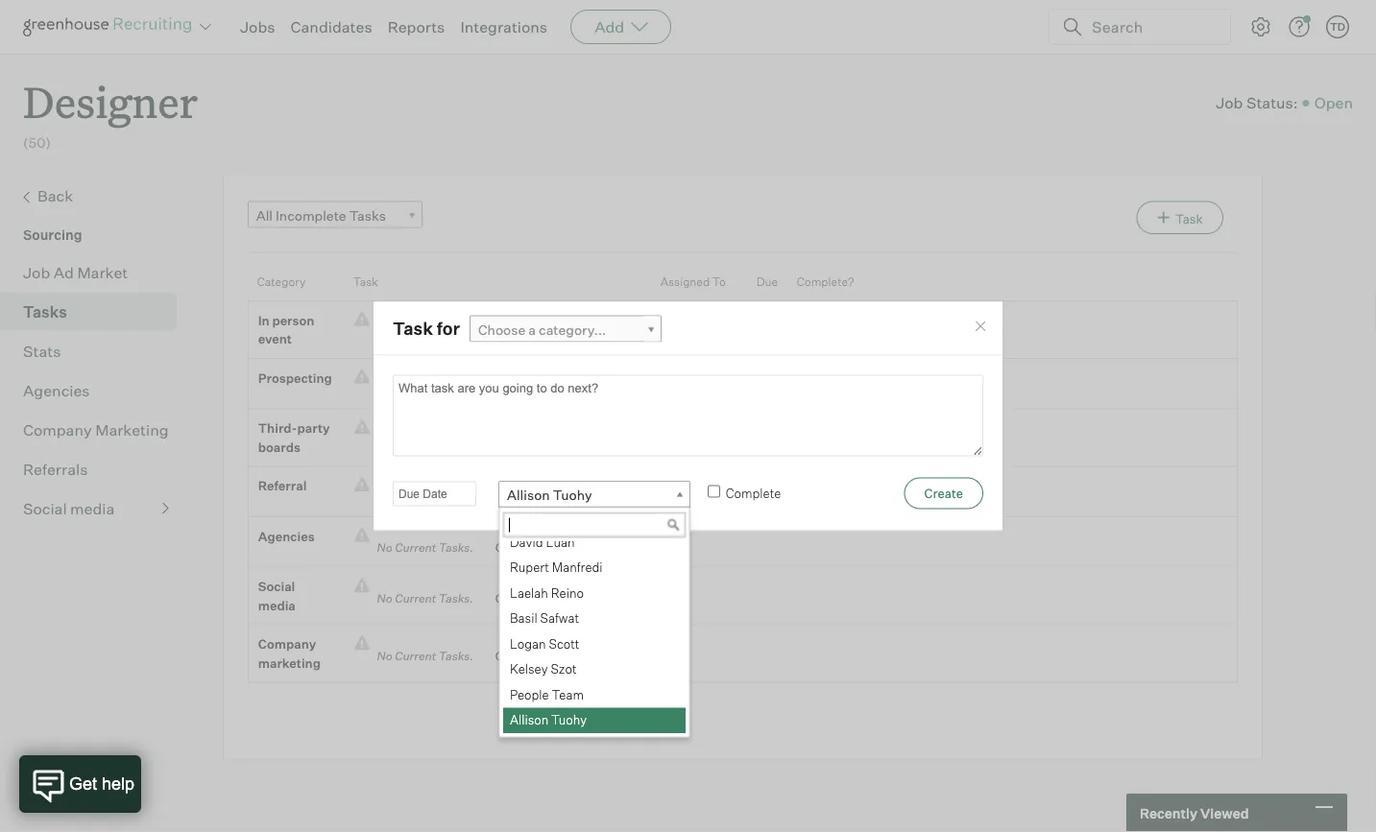 Task type: vqa. For each thing, say whether or not it's contained in the screenshot.
Janet Wong link
no



Task type: describe. For each thing, give the bounding box(es) containing it.
create one! link for agencies
[[481, 539, 559, 558]]

rupert
[[510, 560, 549, 575]]

category
[[257, 274, 306, 289]]

create one! link for social media
[[481, 589, 559, 608]]

allison tuohy inside task for dialog
[[507, 487, 592, 504]]

tuohy inside task for dialog
[[553, 487, 592, 504]]

allison inside option
[[510, 713, 549, 728]]

complete?
[[797, 274, 854, 289]]

close image
[[973, 319, 989, 334]]

status:
[[1247, 93, 1298, 112]]

market
[[77, 263, 128, 282]]

task inside dialog
[[393, 317, 433, 339]]

viewed
[[1201, 805, 1249, 822]]

choose
[[478, 321, 526, 338]]

party
[[297, 421, 330, 436]]

allison inside task for dialog
[[507, 487, 550, 504]]

create one! link for in person event
[[481, 311, 559, 330]]

integrations
[[460, 17, 548, 37]]

create for in person event
[[495, 313, 531, 328]]

current for third-party boards
[[395, 433, 436, 447]]

no current tasks. for social media
[[370, 591, 481, 606]]

job ad market link
[[23, 261, 169, 284]]

ad
[[54, 263, 74, 282]]

allison tuohy link
[[499, 481, 691, 509]]

one! for social media
[[534, 591, 559, 606]]

referrals
[[23, 460, 88, 479]]

current for referral
[[395, 491, 436, 505]]

no current tasks. for in person event
[[370, 313, 481, 328]]

all
[[256, 207, 273, 224]]

tasks. for agencies
[[439, 541, 473, 555]]

no for agencies
[[377, 541, 393, 555]]

Complete checkbox
[[708, 485, 720, 498]]

jobs link
[[240, 17, 275, 37]]

jobs
[[240, 17, 275, 37]]

no for referral
[[377, 491, 393, 505]]

create for referral
[[495, 491, 531, 505]]

tasks. for in person event
[[439, 313, 473, 328]]

kelsey szot option
[[503, 658, 686, 683]]

kelsey
[[510, 662, 548, 677]]

referral
[[258, 479, 307, 494]]

referrals link
[[23, 458, 169, 481]]

list box containing david luan
[[499, 530, 686, 734]]

tasks. for company marketing
[[439, 649, 473, 663]]

company marketing
[[258, 637, 321, 671]]

recently viewed
[[1140, 805, 1249, 822]]

allison tuohy inside option
[[510, 713, 587, 728]]

current for social media
[[395, 591, 436, 606]]

current for prospecting
[[395, 382, 436, 397]]

current for agencies
[[395, 541, 436, 555]]

none submit inside task for dialog
[[904, 478, 984, 509]]

integrations link
[[460, 17, 548, 37]]

job ad market
[[23, 263, 128, 282]]

switch applications image
[[198, 17, 213, 37]]

create for social media
[[495, 591, 531, 606]]

one! for company marketing
[[534, 649, 559, 663]]

(50)
[[23, 135, 51, 151]]

laelah reino
[[510, 586, 584, 601]]

task for dialog
[[373, 301, 1004, 531]]

rupert manfredi
[[510, 560, 603, 575]]

create one! link for referral
[[481, 489, 559, 507]]

add button
[[571, 10, 672, 44]]

social media link
[[23, 497, 169, 520]]

reports link
[[388, 17, 445, 37]]

agencies link
[[23, 379, 169, 402]]

designer (50)
[[23, 73, 198, 151]]

basil
[[510, 611, 538, 626]]

social inside social media link
[[23, 499, 67, 518]]

team
[[552, 687, 584, 703]]

create one! for social media
[[495, 591, 559, 606]]

safwat
[[540, 611, 579, 626]]

david luan option
[[503, 530, 686, 556]]

marketing
[[258, 656, 321, 671]]

luan
[[546, 535, 575, 550]]

in
[[258, 313, 270, 328]]

create one! link for company marketing
[[481, 647, 559, 666]]

david luan
[[510, 535, 575, 550]]

0 vertical spatial agencies
[[23, 381, 90, 400]]

david
[[510, 535, 543, 550]]

create one! for agencies
[[495, 541, 559, 555]]

logan scott
[[510, 636, 580, 652]]

no for third-party boards
[[377, 433, 393, 447]]

category...
[[539, 321, 606, 338]]

1 horizontal spatial social media
[[258, 579, 296, 614]]

no for social media
[[377, 591, 393, 606]]

job for job ad market
[[23, 263, 50, 282]]

prospecting
[[258, 370, 332, 386]]

0 horizontal spatial media
[[70, 499, 115, 518]]

current for in person event
[[395, 313, 436, 328]]

0 vertical spatial tasks
[[349, 207, 386, 224]]

configure image
[[1250, 15, 1273, 38]]

laelah reino option
[[503, 581, 686, 607]]

back
[[37, 186, 73, 205]]

company marketing link
[[23, 418, 169, 442]]

create for prospecting
[[495, 382, 531, 397]]

choose a category...
[[478, 321, 606, 338]]

create one! for company marketing
[[495, 649, 559, 663]]

td button
[[1323, 12, 1353, 42]]

manfredi
[[552, 560, 603, 575]]

no for company marketing
[[377, 649, 393, 663]]

company marketing
[[23, 420, 169, 440]]

candidates link
[[291, 17, 372, 37]]

assigned
[[661, 274, 710, 289]]

people team option
[[503, 683, 686, 708]]

for
[[437, 317, 460, 339]]

to
[[713, 274, 726, 289]]

logan
[[510, 636, 546, 652]]

reports
[[388, 17, 445, 37]]



Task type: locate. For each thing, give the bounding box(es) containing it.
company inside the company marketing
[[258, 637, 316, 652]]

create for company marketing
[[495, 649, 531, 663]]

allison tuohy option
[[503, 708, 686, 734]]

0 horizontal spatial job
[[23, 263, 50, 282]]

scott
[[549, 636, 580, 652]]

5 tasks. from the top
[[439, 541, 473, 555]]

job status:
[[1216, 93, 1298, 112]]

1 create one! from the top
[[495, 313, 559, 328]]

5 create one! from the top
[[495, 591, 559, 606]]

1 vertical spatial media
[[258, 598, 296, 614]]

no for in person event
[[377, 313, 393, 328]]

no current tasks. for agencies
[[370, 541, 481, 555]]

stats
[[23, 342, 61, 361]]

2 tasks. from the top
[[439, 382, 473, 397]]

1 vertical spatial job
[[23, 263, 50, 282]]

create up david
[[495, 491, 531, 505]]

1 horizontal spatial agencies
[[258, 529, 315, 544]]

0 horizontal spatial tasks
[[23, 302, 67, 321]]

all incomplete tasks link
[[248, 201, 422, 229]]

What task are you going to do next? text field
[[393, 375, 984, 457]]

complete
[[726, 485, 781, 501]]

tasks. for referral
[[439, 491, 473, 505]]

2 no from the top
[[377, 382, 393, 397]]

5 create from the top
[[495, 591, 531, 606]]

1 vertical spatial task
[[353, 274, 378, 289]]

social
[[23, 499, 67, 518], [258, 579, 295, 595]]

2 create one! from the top
[[495, 382, 559, 397]]

2 no current tasks. from the top
[[370, 382, 481, 397]]

6 one! from the top
[[534, 649, 559, 663]]

list box
[[499, 530, 686, 734]]

current for company marketing
[[395, 649, 436, 663]]

open
[[1315, 93, 1353, 112]]

job for job status:
[[1216, 93, 1243, 112]]

company for company marketing
[[258, 637, 316, 652]]

tasks. for third-party boards
[[439, 433, 473, 447]]

4 create one! link from the top
[[481, 539, 559, 558]]

recently
[[1140, 805, 1198, 822]]

7 no from the top
[[377, 649, 393, 663]]

kelsey szot
[[510, 662, 577, 677]]

tasks.
[[439, 313, 473, 328], [439, 382, 473, 397], [439, 433, 473, 447], [439, 491, 473, 505], [439, 541, 473, 555], [439, 591, 473, 606], [439, 649, 473, 663]]

logan scott option
[[503, 632, 686, 658]]

1 tasks. from the top
[[439, 313, 473, 328]]

task for sourcing
[[1176, 211, 1203, 226]]

0 vertical spatial media
[[70, 499, 115, 518]]

social media
[[23, 499, 115, 518], [258, 579, 296, 614]]

add
[[595, 17, 625, 37]]

Due Date text field
[[393, 482, 476, 506]]

tasks. for prospecting
[[439, 382, 473, 397]]

task for task
[[353, 274, 378, 289]]

media
[[70, 499, 115, 518], [258, 598, 296, 614]]

6 current from the top
[[395, 591, 436, 606]]

4 one! from the top
[[534, 541, 559, 555]]

back link
[[23, 184, 169, 209]]

tuohy
[[553, 487, 592, 504], [551, 713, 587, 728]]

switch applications element
[[194, 15, 217, 38]]

6 create from the top
[[495, 649, 531, 663]]

media down referrals link
[[70, 499, 115, 518]]

2 horizontal spatial task
[[1176, 211, 1203, 226]]

create left category...
[[495, 313, 531, 328]]

choose a category... link
[[470, 315, 662, 343]]

3 one! from the top
[[534, 491, 559, 505]]

3 create one! from the top
[[495, 491, 559, 505]]

create one!
[[495, 313, 559, 328], [495, 382, 559, 397], [495, 491, 559, 505], [495, 541, 559, 555], [495, 591, 559, 606], [495, 649, 559, 663]]

boards
[[258, 440, 301, 455]]

5 no current tasks. from the top
[[370, 541, 481, 555]]

third-party boards
[[258, 421, 330, 455]]

1 horizontal spatial tasks
[[349, 207, 386, 224]]

one! for referral
[[534, 491, 559, 505]]

company for company marketing
[[23, 420, 92, 440]]

no current tasks. for referral
[[370, 491, 481, 505]]

0 horizontal spatial task
[[353, 274, 378, 289]]

6 create one! link from the top
[[481, 647, 559, 666]]

company up marketing
[[258, 637, 316, 652]]

due
[[757, 274, 778, 289]]

0 vertical spatial social media
[[23, 499, 115, 518]]

in person event
[[258, 313, 314, 347]]

designer
[[23, 73, 198, 130]]

3 create one! link from the top
[[481, 489, 559, 507]]

one! for in person event
[[534, 313, 559, 328]]

6 tasks. from the top
[[439, 591, 473, 606]]

create
[[495, 313, 531, 328], [495, 382, 531, 397], [495, 491, 531, 505], [495, 541, 531, 555], [495, 591, 531, 606], [495, 649, 531, 663]]

assigned to
[[661, 274, 726, 289]]

4 create from the top
[[495, 541, 531, 555]]

1 vertical spatial company
[[258, 637, 316, 652]]

no current tasks. for third-party boards
[[370, 433, 481, 447]]

social up the company marketing
[[258, 579, 295, 595]]

event
[[258, 332, 292, 347]]

agencies
[[23, 381, 90, 400], [258, 529, 315, 544]]

1 create from the top
[[495, 313, 531, 328]]

1 no current tasks. from the top
[[370, 313, 481, 328]]

media up the company marketing
[[258, 598, 296, 614]]

td button
[[1327, 15, 1350, 38]]

3 current from the top
[[395, 433, 436, 447]]

0 horizontal spatial company
[[23, 420, 92, 440]]

company up referrals
[[23, 420, 92, 440]]

basil safwat option
[[503, 607, 686, 632]]

1 horizontal spatial job
[[1216, 93, 1243, 112]]

0 vertical spatial social
[[23, 499, 67, 518]]

4 no current tasks. from the top
[[370, 491, 481, 505]]

a
[[529, 321, 536, 338]]

tuohy down the team
[[551, 713, 587, 728]]

4 no from the top
[[377, 491, 393, 505]]

social down referrals
[[23, 499, 67, 518]]

allison tuohy up the david luan
[[507, 487, 592, 504]]

create down basil
[[495, 649, 531, 663]]

7 current from the top
[[395, 649, 436, 663]]

tasks
[[349, 207, 386, 224], [23, 302, 67, 321]]

1 vertical spatial allison
[[510, 713, 549, 728]]

6 no current tasks. from the top
[[370, 591, 481, 606]]

None submit
[[904, 478, 984, 509]]

0 vertical spatial allison tuohy
[[507, 487, 592, 504]]

laelah
[[510, 586, 548, 601]]

None text field
[[503, 513, 686, 538]]

1 create one! link from the top
[[481, 311, 559, 330]]

allison down the 'people'
[[510, 713, 549, 728]]

0 horizontal spatial social media
[[23, 499, 115, 518]]

marketing
[[95, 420, 169, 440]]

basil safwat
[[510, 611, 579, 626]]

0 horizontal spatial social
[[23, 499, 67, 518]]

one! for agencies
[[534, 541, 559, 555]]

all incomplete tasks
[[256, 207, 386, 224]]

allison
[[507, 487, 550, 504], [510, 713, 549, 728]]

reino
[[551, 586, 584, 601]]

0 vertical spatial company
[[23, 420, 92, 440]]

stats link
[[23, 340, 169, 363]]

tasks inside 'link'
[[23, 302, 67, 321]]

1 vertical spatial social media
[[258, 579, 296, 614]]

tasks right "incomplete"
[[349, 207, 386, 224]]

current
[[395, 313, 436, 328], [395, 382, 436, 397], [395, 433, 436, 447], [395, 491, 436, 505], [395, 541, 436, 555], [395, 591, 436, 606], [395, 649, 436, 663]]

0 horizontal spatial agencies
[[23, 381, 90, 400]]

people
[[510, 687, 549, 703]]

third-
[[258, 421, 297, 436]]

1 horizontal spatial company
[[258, 637, 316, 652]]

0 vertical spatial task
[[1176, 211, 1203, 226]]

one! for prospecting
[[534, 382, 559, 397]]

2 create from the top
[[495, 382, 531, 397]]

task
[[1176, 211, 1203, 226], [353, 274, 378, 289], [393, 317, 433, 339]]

7 no current tasks. from the top
[[370, 649, 481, 663]]

person
[[272, 313, 314, 328]]

candidates
[[291, 17, 372, 37]]

1 vertical spatial allison tuohy
[[510, 713, 587, 728]]

1 no from the top
[[377, 313, 393, 328]]

agencies down stats
[[23, 381, 90, 400]]

0 vertical spatial allison
[[507, 487, 550, 504]]

1 horizontal spatial task
[[393, 317, 433, 339]]

1 horizontal spatial media
[[258, 598, 296, 614]]

1 one! from the top
[[534, 313, 559, 328]]

2 one! from the top
[[534, 382, 559, 397]]

social inside social media
[[258, 579, 295, 595]]

create down "choose"
[[495, 382, 531, 397]]

social media down referrals
[[23, 499, 115, 518]]

create for agencies
[[495, 541, 531, 555]]

1 current from the top
[[395, 313, 436, 328]]

tasks. for social media
[[439, 591, 473, 606]]

create up basil
[[495, 591, 531, 606]]

create one! for referral
[[495, 491, 559, 505]]

5 no from the top
[[377, 541, 393, 555]]

2 current from the top
[[395, 382, 436, 397]]

allison tuohy down people team
[[510, 713, 587, 728]]

5 current from the top
[[395, 541, 436, 555]]

1 vertical spatial tuohy
[[551, 713, 587, 728]]

tasks link
[[23, 300, 169, 323]]

no for prospecting
[[377, 382, 393, 397]]

3 create from the top
[[495, 491, 531, 505]]

create one! link
[[481, 311, 559, 330], [481, 381, 559, 399], [481, 489, 559, 507], [481, 539, 559, 558], [481, 589, 559, 608], [481, 647, 559, 666]]

designer link
[[23, 54, 198, 134]]

create one! for in person event
[[495, 313, 559, 328]]

agencies down referral
[[258, 529, 315, 544]]

3 no from the top
[[377, 433, 393, 447]]

4 current from the top
[[395, 491, 436, 505]]

1 horizontal spatial social
[[258, 579, 295, 595]]

allison up david
[[507, 487, 550, 504]]

sourcing
[[23, 226, 82, 243]]

incomplete
[[276, 207, 346, 224]]

2 create one! link from the top
[[481, 381, 559, 399]]

Top navigation search text field
[[1084, 8, 1219, 46]]

7 tasks. from the top
[[439, 649, 473, 663]]

job left status:
[[1216, 93, 1243, 112]]

2 vertical spatial task
[[393, 317, 433, 339]]

create one! for prospecting
[[495, 382, 559, 397]]

6 no from the top
[[377, 591, 393, 606]]

td
[[1330, 20, 1346, 33]]

no current tasks.
[[370, 313, 481, 328], [370, 382, 481, 397], [370, 433, 481, 447], [370, 491, 481, 505], [370, 541, 481, 555], [370, 591, 481, 606], [370, 649, 481, 663]]

4 tasks. from the top
[[439, 491, 473, 505]]

rupert manfredi option
[[503, 556, 686, 581]]

one!
[[534, 313, 559, 328], [534, 382, 559, 397], [534, 491, 559, 505], [534, 541, 559, 555], [534, 591, 559, 606], [534, 649, 559, 663]]

job left the ad
[[23, 263, 50, 282]]

0 vertical spatial job
[[1216, 93, 1243, 112]]

company
[[23, 420, 92, 440], [258, 637, 316, 652]]

no current tasks. for prospecting
[[370, 382, 481, 397]]

5 create one! link from the top
[[481, 589, 559, 608]]

social media up the company marketing
[[258, 579, 296, 614]]

1 vertical spatial agencies
[[258, 529, 315, 544]]

tuohy inside option
[[551, 713, 587, 728]]

no current tasks. for company marketing
[[370, 649, 481, 663]]

0 vertical spatial tuohy
[[553, 487, 592, 504]]

4 create one! from the top
[[495, 541, 559, 555]]

szot
[[551, 662, 577, 677]]

1 vertical spatial tasks
[[23, 302, 67, 321]]

tasks up stats
[[23, 302, 67, 321]]

task for
[[393, 317, 460, 339]]

create up rupert
[[495, 541, 531, 555]]

people team
[[510, 687, 584, 703]]

3 tasks. from the top
[[439, 433, 473, 447]]

1 vertical spatial social
[[258, 579, 295, 595]]

6 create one! from the top
[[495, 649, 559, 663]]

create one! link for prospecting
[[481, 381, 559, 399]]

tuohy up luan
[[553, 487, 592, 504]]

3 no current tasks. from the top
[[370, 433, 481, 447]]

5 one! from the top
[[534, 591, 559, 606]]



